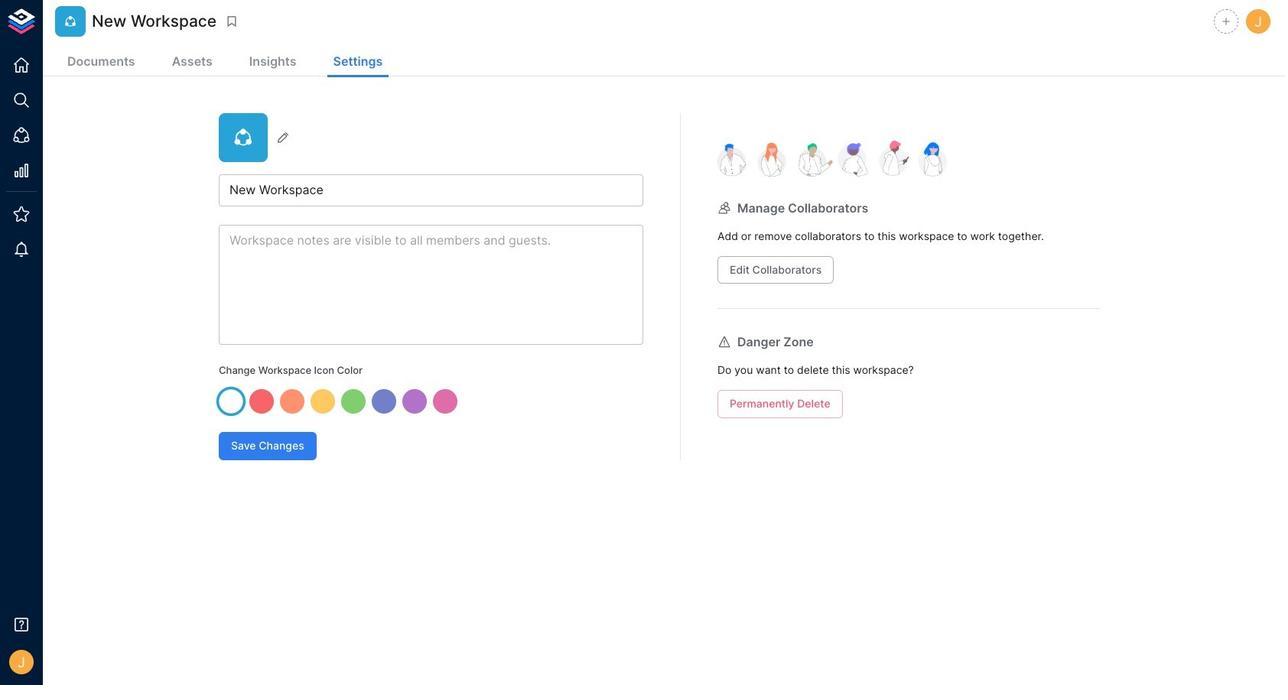 Task type: vqa. For each thing, say whether or not it's contained in the screenshot.
4th 'help' image from the bottom of the page
no



Task type: locate. For each thing, give the bounding box(es) containing it.
bookmark image
[[225, 15, 239, 28]]

Workspace Name text field
[[219, 175, 644, 207]]

Workspace notes are visible to all members and guests. text field
[[219, 225, 644, 345]]



